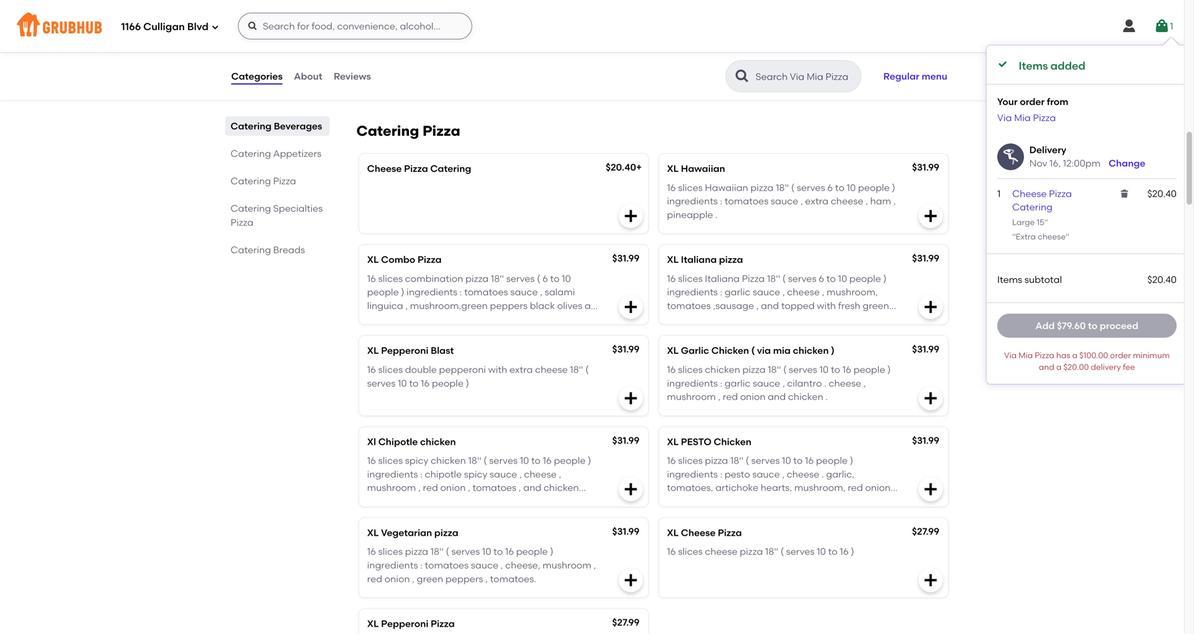 Task type: describe. For each thing, give the bounding box(es) containing it.
vegetarian
[[381, 527, 432, 539]]

32 pepperoni sticks ( serves 20 to 24 people )
[[367, 62, 568, 74]]

svg image inside 1 button
[[1154, 18, 1170, 34]]

people inside 16 slices combination pizza 18'' serves ( 6 to 10 people ) ingredients : tomatoes sauce , salami linguica , mushroom,green peppers black olives and sausage .
[[367, 287, 399, 298]]

to inside 16 slices spicy chicken 18'' ( serves 10 to 16 people ) ingredients : chipotle spicy sauce , cheese , mushroom , red onion , tomatoes , and chicken marinated with chipotle sauce .
[[531, 455, 541, 467]]

. inside 16 slices hawaiian pizza  18" ( serves 6 to 10 people ) ingredients : tomatoes sauce , extra cheese , ham , pineapple .
[[715, 209, 718, 221]]

your
[[997, 96, 1018, 107]]

via
[[757, 345, 771, 357]]

mia inside via mia pizza has a $100.00 order minimum and a $20.00 delivery fee
[[1019, 351, 1033, 361]]

: for spicy
[[420, 469, 423, 480]]

cheese inside 16 slices spicy chicken 18'' ( serves 10 to 16 people ) ingredients : chipotle spicy sauce , cheese , mushroom , red onion , tomatoes , and chicken marinated with chipotle sauce .
[[524, 469, 557, 480]]

serves inside 16 slices pizza 18'' ( serves 10 to 16 people ) ingredients : tomatoes sauce , cheese, mushroom , red onion , green peppers , tomatoes.
[[451, 546, 480, 558]]

to inside 16 slices pizza 18'' ( serves 10 to 16 people ) ingredients : tomatoes sauce , cheese, mushroom , red onion , green peppers , tomatoes.
[[494, 546, 503, 558]]

pesto
[[681, 436, 712, 448]]

pepperoni for xl pepperoni blast
[[381, 345, 428, 357]]

via inside your order from via mia pizza
[[997, 112, 1012, 124]]

garlic,
[[826, 469, 854, 480]]

0 vertical spatial cheese pizza catering
[[367, 163, 471, 174]]

cheese inside the 16 slices chicken pizza 18'' ( serves 10 to 16 people ) ingredients : garlic sauce , cilantro . cheese , mushroom , red onion and chicken .
[[829, 378, 861, 389]]

italiana inside 16 slices italiana pizza 18'' ( serves 6 to 10 people ) ingredients : garlic sauce , cheese , mushroom, tomatoes ,sausage , and topped with fresh green onion .
[[705, 273, 740, 284]]

regular
[[883, 71, 919, 82]]

pizza inside catering specialties pizza
[[231, 217, 253, 228]]

ingredients for hawaiian
[[667, 196, 718, 207]]

minimum
[[1133, 351, 1170, 361]]

cheese inside 16 slices double pepperoni with extra cheese 18'' ( serves 10 to 16 people )
[[535, 364, 568, 376]]

your order from via mia pizza
[[997, 96, 1068, 124]]

cheese inside 16 slices pizza 18'' ( serves 10 to 16 people ) ingredients : pesto sauce , cheese . garlic, tomatoes, artichoke hearts, mushroom, red onion and chicken
[[787, 469, 819, 480]]

16 slices pizza 18'' ( serves 10 to 16 people ) ingredients : tomatoes sauce , cheese, mushroom , red onion , green peppers , tomatoes.
[[367, 546, 596, 585]]

garlic
[[681, 345, 709, 357]]

catering breads
[[231, 244, 305, 256]]

) inside 16 slices double pepperoni with extra cheese 18'' ( serves 10 to 16 people )
[[466, 378, 469, 389]]

$20.00
[[1064, 362, 1089, 372]]

( inside 16 slices pizza 18'' ( serves 10 to 16 people ) ingredients : tomatoes sauce , cheese, mushroom , red onion , green peppers , tomatoes.
[[446, 546, 449, 558]]

0 horizontal spatial cheese
[[367, 163, 402, 174]]

, inside 16 slices pizza 18'' ( serves 10 to 16 people ) ingredients : pesto sauce , cheese . garlic, tomatoes, artichoke hearts, mushroom, red onion and chicken
[[782, 469, 785, 480]]

chicken for pizza
[[714, 436, 752, 448]]

18'' inside 16 slices double pepperoni with extra cheese 18'' ( serves 10 to 16 people )
[[570, 364, 583, 376]]

mia
[[773, 345, 791, 357]]

items subtotal
[[997, 274, 1062, 285]]

and inside 16 slices italiana pizza 18'' ( serves 6 to 10 people ) ingredients : garlic sauce , cheese , mushroom, tomatoes ,sausage , and topped with fresh green onion .
[[761, 300, 779, 312]]

reviews
[[334, 71, 371, 82]]

) inside 16 slices italiana pizza 18'' ( serves 6 to 10 people ) ingredients : garlic sauce , cheese , mushroom, tomatoes ,sausage , and topped with fresh green onion .
[[883, 273, 887, 284]]

pizza right vegetarian
[[434, 527, 458, 539]]

serves inside 16 slices spicy chicken 18'' ( serves 10 to 16 people ) ingredients : chipotle spicy sauce , cheese , mushroom , red onion , tomatoes , and chicken marinated with chipotle sauce .
[[489, 455, 518, 467]]

. inside 16 slices pizza 18'' ( serves 10 to 16 people ) ingredients : pesto sauce , cheese . garlic, tomatoes, artichoke hearts, mushroom, red onion and chicken
[[822, 469, 824, 480]]

32 for 32 pepperoni sticks ( serves 20 to 24 people )
[[367, 62, 378, 74]]

menu
[[922, 71, 947, 82]]

cheese pizza catering link
[[1012, 188, 1072, 213]]

to inside 16 slices pizza 18'' ( serves 10 to 16 people ) ingredients : pesto sauce , cheese . garlic, tomatoes, artichoke hearts, mushroom, red onion and chicken
[[793, 455, 803, 467]]

serves inside 16 slices pizza 18'' ( serves 10 to 16 people ) ingredients : pesto sauce , cheese . garlic, tomatoes, artichoke hearts, mushroom, red onion and chicken
[[751, 455, 780, 467]]

xl for xl vegetarian pizza
[[367, 527, 379, 539]]

16 inside 16 slices combination pizza 18'' serves ( 6 to 10 people ) ingredients : tomatoes sauce , salami linguica , mushroom,green peppers black olives and sausage .
[[367, 273, 376, 284]]

sticks down pepperoni sticks
[[429, 62, 454, 74]]

fresh
[[838, 300, 861, 312]]

: for chicken
[[720, 378, 722, 389]]

xl pesto chicken
[[667, 436, 752, 448]]

xl combo pizza
[[367, 254, 442, 265]]

add
[[1036, 320, 1055, 332]]

mushroom, inside 16 slices italiana pizza 18'' ( serves 6 to 10 people ) ingredients : garlic sauce , cheese , mushroom, tomatoes ,sausage , and topped with fresh green onion .
[[827, 287, 878, 298]]

slices for italiana
[[678, 273, 703, 284]]

red inside 16 slices spicy chicken 18'' ( serves 10 to 16 people ) ingredients : chipotle spicy sauce , cheese , mushroom , red onion , tomatoes , and chicken marinated with chipotle sauce .
[[423, 482, 438, 494]]

0 vertical spatial pepperoni
[[367, 43, 414, 55]]

$44.99
[[910, 42, 939, 53]]

sticks up 32 pepperoni sticks ( serves 20 to 24 people )
[[417, 43, 443, 55]]

1 vertical spatial ranch
[[712, 62, 738, 74]]

xl garlic chicken ( via mia chicken )
[[667, 345, 835, 357]]

mushroom,green
[[410, 300, 488, 312]]

garlic for italiana
[[725, 287, 751, 298]]

large
[[1012, 218, 1035, 227]]

0 vertical spatial hawaiian
[[681, 163, 725, 174]]

olives
[[557, 300, 582, 312]]

red inside the 16 slices chicken pizza 18'' ( serves 10 to 16 people ) ingredients : garlic sauce , cilantro . cheese , mushroom , red onion and chicken .
[[723, 391, 738, 403]]

ingredients for spicy
[[367, 469, 418, 480]]

culligan
[[143, 21, 185, 33]]

slices for cheese
[[678, 546, 703, 558]]

18'' inside the 16 slices chicken pizza 18'' ( serves 10 to 16 people ) ingredients : garlic sauce , cilantro . cheese , mushroom , red onion and chicken .
[[768, 364, 781, 376]]

tomatoes.
[[490, 574, 536, 585]]

cheese inside 16 slices hawaiian pizza  18" ( serves 6 to 10 people ) ingredients : tomatoes sauce , extra cheese , ham , pineapple .
[[831, 196, 863, 207]]

delivery
[[1091, 362, 1121, 372]]

slices for combo
[[378, 273, 403, 284]]

xl for xl pesto chicken
[[667, 436, 679, 448]]

1166 culligan blvd
[[121, 21, 209, 33]]

15"
[[1037, 218, 1048, 227]]

2 20 from the left
[[804, 62, 815, 74]]

( inside 16 slices double pepperoni with extra cheese 18'' ( serves 10 to 16 people )
[[585, 364, 589, 376]]

tomatoes,
[[667, 482, 713, 494]]

bacon ranch sticks
[[667, 43, 754, 55]]

blast
[[431, 345, 454, 357]]

pepperoni for xl pepperoni pizza
[[381, 618, 428, 630]]

cheese,
[[505, 560, 540, 571]]

catering inside cheese pizza catering
[[1012, 202, 1053, 213]]

via inside via mia pizza has a $100.00 order minimum and a $20.00 delivery fee
[[1004, 351, 1017, 361]]

hearts,
[[761, 482, 792, 494]]

16 slices cheese pizza 18'' ( serves 10 to 16 )
[[667, 546, 854, 558]]

nov
[[1029, 158, 1047, 169]]

sausage
[[367, 314, 406, 325]]

artichoke
[[716, 482, 758, 494]]

pizza inside 16 slices hawaiian pizza  18" ( serves 6 to 10 people ) ingredients : tomatoes sauce , extra cheese , ham , pineapple .
[[750, 182, 774, 193]]

onion inside 16 slices pizza 18'' ( serves 10 to 16 people ) ingredients : pesto sauce , cheese . garlic, tomatoes, artichoke hearts, mushroom, red onion and chicken
[[865, 482, 891, 494]]

,sausage
[[713, 300, 754, 312]]

large 15" " extra cheese "
[[1012, 218, 1069, 242]]

with inside 16 slices double pepperoni with extra cheese 18'' ( serves 10 to 16 people )
[[488, 364, 507, 376]]

. inside 16 slices spicy chicken 18'' ( serves 10 to 16 people ) ingredients : chipotle spicy sauce , cheese , mushroom , red onion , tomatoes , and chicken marinated with chipotle sauce .
[[508, 496, 510, 507]]

16 slices chicken pizza 18'' ( serves 10 to 16 people ) ingredients : garlic sauce , cilantro . cheese , mushroom , red onion and chicken .
[[667, 364, 891, 403]]

16 slices pizza 18'' ( serves 10 to 16 people ) ingredients : pesto sauce , cheese . garlic, tomatoes, artichoke hearts, mushroom, red onion and chicken
[[667, 455, 891, 507]]

) inside 16 slices spicy chicken 18'' ( serves 10 to 16 people ) ingredients : chipotle spicy sauce , cheese , mushroom , red onion , tomatoes , and chicken marinated with chipotle sauce .
[[588, 455, 591, 467]]

green inside 16 slices pizza 18'' ( serves 10 to 16 people ) ingredients : tomatoes sauce , cheese, mushroom , red onion , green peppers , tomatoes.
[[417, 574, 443, 585]]

0 vertical spatial spicy
[[405, 455, 428, 467]]

cheese inside large 15" " extra cheese "
[[1038, 232, 1066, 242]]

mushroom, inside 16 slices pizza 18'' ( serves 10 to 16 people ) ingredients : pesto sauce , cheese . garlic, tomatoes, artichoke hearts, mushroom, red onion and chicken
[[794, 482, 846, 494]]

Search for food, convenience, alcohol... search field
[[238, 13, 472, 39]]

slices for pepperoni
[[378, 364, 403, 376]]

catering appetizers
[[231, 148, 321, 159]]

hawaiian inside 16 slices hawaiian pizza  18" ( serves 6 to 10 people ) ingredients : tomatoes sauce , extra cheese , ham , pineapple .
[[705, 182, 748, 193]]

( inside 16 slices spicy chicken 18'' ( serves 10 to 16 people ) ingredients : chipotle spicy sauce , cheese , mushroom , red onion , tomatoes , and chicken marinated with chipotle sauce .
[[484, 455, 487, 467]]

catering pizza inside tab
[[231, 175, 296, 187]]

proceed
[[1100, 320, 1139, 332]]

$100.00
[[1079, 351, 1108, 361]]

$39.99
[[611, 42, 640, 53]]

svg image for 16 slices hawaiian pizza  18" ( serves 6 to 10 people ) ingredients : tomatoes sauce , extra cheese , ham , pineapple .
[[923, 208, 939, 224]]

items added
[[1019, 59, 1086, 72]]

: inside 16 slices pizza 18'' ( serves 10 to 16 people ) ingredients : tomatoes sauce , cheese, mushroom , red onion , green peppers , tomatoes.
[[420, 560, 423, 571]]

cheese inside 16 slices italiana pizza 18'' ( serves 6 to 10 people ) ingredients : garlic sauce , cheese , mushroom, tomatoes ,sausage , and topped with fresh green onion .
[[787, 287, 820, 298]]

32 for 32 bacon ranch sticks ( serves 20 to 24 people )
[[667, 62, 678, 74]]

) inside 16 slices pizza 18'' ( serves 10 to 16 people ) ingredients : pesto sauce , cheese . garlic, tomatoes, artichoke hearts, mushroom, red onion and chicken
[[850, 455, 853, 467]]

pineapple
[[667, 209, 713, 221]]

pepperoni sticks
[[367, 43, 443, 55]]

to inside 16 slices combination pizza 18'' serves ( 6 to 10 people ) ingredients : tomatoes sauce , salami linguica , mushroom,green peppers black olives and sausage .
[[550, 273, 560, 284]]

svg image inside items added tooltip
[[1119, 188, 1130, 199]]

svg image for 16 slices chicken pizza 18'' ( serves 10 to 16 people ) ingredients : garlic sauce , cilantro . cheese , mushroom , red onion and chicken .
[[923, 390, 939, 407]]

and inside 16 slices pizza 18'' ( serves 10 to 16 people ) ingredients : pesto sauce , cheese . garlic, tomatoes, artichoke hearts, mushroom, red onion and chicken
[[667, 496, 685, 507]]

delivery
[[1029, 144, 1066, 156]]

regular menu button
[[877, 62, 953, 91]]

sauce inside the 16 slices chicken pizza 18'' ( serves 10 to 16 people ) ingredients : garlic sauce , cilantro . cheese , mushroom , red onion and chicken .
[[753, 378, 780, 389]]

1 inside button
[[1170, 20, 1173, 32]]

to inside the 16 slices chicken pizza 18'' ( serves 10 to 16 people ) ingredients : garlic sauce , cilantro . cheese , mushroom , red onion and chicken .
[[831, 364, 840, 376]]

black
[[530, 300, 555, 312]]

sauce inside 16 slices pizza 18'' ( serves 10 to 16 people ) ingredients : tomatoes sauce , cheese, mushroom , red onion , green peppers , tomatoes.
[[471, 560, 498, 571]]

categories
[[231, 71, 283, 82]]

16 inside 16 slices italiana pizza 18'' ( serves 6 to 10 people ) ingredients : garlic sauce , cheese , mushroom, tomatoes ,sausage , and topped with fresh green onion .
[[667, 273, 676, 284]]

1 " from the left
[[1012, 232, 1016, 242]]

fee
[[1123, 362, 1135, 372]]

16 slices hawaiian pizza  18" ( serves 6 to 10 people ) ingredients : tomatoes sauce , extra cheese , ham , pineapple .
[[667, 182, 896, 221]]

blvd
[[187, 21, 209, 33]]

18"
[[776, 182, 789, 193]]

sauce inside 16 slices combination pizza 18'' serves ( 6 to 10 people ) ingredients : tomatoes sauce , salami linguica , mushroom,green peppers black olives and sausage .
[[510, 287, 538, 298]]

catering breads tab
[[231, 243, 324, 257]]

18'' inside 16 slices italiana pizza 18'' ( serves 6 to 10 people ) ingredients : garlic sauce , cheese , mushroom, tomatoes ,sausage , and topped with fresh green onion .
[[767, 273, 780, 284]]

6 for extra
[[827, 182, 833, 193]]

to inside button
[[1088, 320, 1098, 332]]

and inside 16 slices combination pizza 18'' serves ( 6 to 10 people ) ingredients : tomatoes sauce , salami linguica , mushroom,green peppers black olives and sausage .
[[585, 300, 603, 312]]

sauce inside 16 slices hawaiian pizza  18" ( serves 6 to 10 people ) ingredients : tomatoes sauce , extra cheese , ham , pineapple .
[[771, 196, 798, 207]]

: inside 16 slices pizza 18'' ( serves 10 to 16 people ) ingredients : pesto sauce , cheese . garlic, tomatoes, artichoke hearts, mushroom, red onion and chicken
[[720, 469, 722, 480]]

10 inside 16 slices hawaiian pizza  18" ( serves 6 to 10 people ) ingredients : tomatoes sauce , extra cheese , ham , pineapple .
[[847, 182, 856, 193]]

1 button
[[1154, 14, 1173, 38]]

catering specialties pizza
[[231, 203, 323, 228]]

with inside 16 slices spicy chicken 18'' ( serves 10 to 16 people ) ingredients : chipotle spicy sauce , cheese , mushroom , red onion , tomatoes , and chicken marinated with chipotle sauce .
[[417, 496, 436, 507]]

people inside 16 slices pizza 18'' ( serves 10 to 16 people ) ingredients : tomatoes sauce , cheese, mushroom , red onion , green peppers , tomatoes.
[[516, 546, 548, 558]]

salami
[[545, 287, 575, 298]]

with inside 16 slices italiana pizza 18'' ( serves 6 to 10 people ) ingredients : garlic sauce , cheese , mushroom, tomatoes ,sausage , and topped with fresh green onion .
[[817, 300, 836, 312]]

people inside 16 slices spicy chicken 18'' ( serves 10 to 16 people ) ingredients : chipotle spicy sauce , cheese , mushroom , red onion , tomatoes , and chicken marinated with chipotle sauce .
[[554, 455, 586, 467]]

xl pepperoni blast
[[367, 345, 454, 357]]

pizza inside 16 slices italiana pizza 18'' ( serves 6 to 10 people ) ingredients : garlic sauce , cheese , mushroom, tomatoes ,sausage , and topped with fresh green onion .
[[742, 273, 765, 284]]

catering inside catering specialties pizza
[[231, 203, 271, 214]]

) inside 16 slices combination pizza 18'' serves ( 6 to 10 people ) ingredients : tomatoes sauce , salami linguica , mushroom,green peppers black olives and sausage .
[[401, 287, 404, 298]]

16 slices italiana pizza 18'' ( serves 6 to 10 people ) ingredients : garlic sauce , cheese , mushroom, tomatoes ,sausage , and topped with fresh green onion .
[[667, 273, 889, 325]]

$31.99 for 16 slices combination pizza 18'' serves ( 6 to 10 people ) ingredients : tomatoes sauce , salami linguica , mushroom,green peppers black olives and sausage .
[[612, 253, 640, 264]]

xl cheese pizza
[[667, 527, 742, 539]]

0 horizontal spatial pepperoni
[[380, 62, 427, 74]]

pizza inside cheese pizza catering
[[1049, 188, 1072, 199]]

bacon
[[667, 43, 697, 55]]

0 vertical spatial italiana
[[681, 254, 717, 265]]

1 horizontal spatial cheese
[[681, 527, 716, 539]]

1 vertical spatial $27.99
[[612, 617, 640, 629]]

18'' inside 16 slices combination pizza 18'' serves ( 6 to 10 people ) ingredients : tomatoes sauce , salami linguica , mushroom,green peppers black olives and sausage .
[[491, 273, 504, 284]]

beverages
[[274, 120, 322, 132]]

xl pepperoni pizza
[[367, 618, 455, 630]]

and inside the 16 slices chicken pizza 18'' ( serves 10 to 16 people ) ingredients : garlic sauce , cilantro . cheese , mushroom , red onion and chicken .
[[768, 391, 786, 403]]

change
[[1109, 158, 1146, 169]]

xl for xl italiana pizza
[[667, 254, 679, 265]]

xl chipotle chicken
[[367, 436, 456, 448]]

1 inside items added tooltip
[[997, 188, 1001, 199]]

tomatoes inside 16 slices hawaiian pizza  18" ( serves 6 to 10 people ) ingredients : tomatoes sauce , extra cheese , ham , pineapple .
[[725, 196, 769, 207]]

1 24 from the left
[[518, 62, 528, 74]]

serves inside 16 slices hawaiian pizza  18" ( serves 6 to 10 people ) ingredients : tomatoes sauce , extra cheese , ham , pineapple .
[[797, 182, 825, 193]]

svg image for 16 slices spicy chicken 18'' ( serves 10 to 16 people ) ingredients : chipotle spicy sauce , cheese , mushroom , red onion , tomatoes , and chicken marinated with chipotle sauce .
[[623, 482, 639, 498]]

10 inside the 16 slices chicken pizza 18'' ( serves 10 to 16 people ) ingredients : garlic sauce , cilantro . cheese , mushroom , red onion and chicken .
[[820, 364, 829, 376]]

sticks up search icon
[[728, 43, 754, 55]]

+
[[636, 162, 642, 173]]

catering beverages tab
[[231, 119, 324, 133]]

16 slices combination pizza 18'' serves ( 6 to 10 people ) ingredients : tomatoes sauce , salami linguica , mushroom,green peppers black olives and sausage .
[[367, 273, 603, 325]]

ingredients inside 16 slices pizza 18'' ( serves 10 to 16 people ) ingredients : pesto sauce , cheese . garlic, tomatoes, artichoke hearts, mushroom, red onion and chicken
[[667, 469, 718, 480]]



Task type: vqa. For each thing, say whether or not it's contained in the screenshot.
pizza in the 16 slices pizza 18'' ( serves 10 to 16 people ) ingredients : tomatoes sauce , cheese, mushroom , red onion , green peppers , tomatoes.
yes



Task type: locate. For each thing, give the bounding box(es) containing it.
tomatoes inside 16 slices combination pizza 18'' serves ( 6 to 10 people ) ingredients : tomatoes sauce , salami linguica , mushroom,green peppers black olives and sausage .
[[464, 287, 508, 298]]

1 vertical spatial pepperoni
[[381, 345, 428, 357]]

via down your
[[997, 112, 1012, 124]]

mushroom, down garlic,
[[794, 482, 846, 494]]

change button
[[1109, 157, 1146, 170]]

1 horizontal spatial 6
[[819, 273, 824, 284]]

garlic up ,sausage
[[725, 287, 751, 298]]

( inside 16 slices hawaiian pizza  18" ( serves 6 to 10 people ) ingredients : tomatoes sauce , extra cheese , ham , pineapple .
[[791, 182, 795, 193]]

slices
[[678, 182, 703, 193], [378, 273, 403, 284], [678, 273, 703, 284], [378, 364, 403, 376], [678, 364, 703, 376], [378, 455, 403, 467], [678, 455, 703, 467], [378, 546, 403, 558], [678, 546, 703, 558]]

catering specialties pizza tab
[[231, 201, 324, 230]]

$20.40 +
[[606, 162, 642, 173]]

slices inside 16 slices combination pizza 18'' serves ( 6 to 10 people ) ingredients : tomatoes sauce , salami linguica , mushroom,green peppers black olives and sausage .
[[378, 273, 403, 284]]

0 horizontal spatial order
[[1020, 96, 1045, 107]]

( inside 16 slices combination pizza 18'' serves ( 6 to 10 people ) ingredients : tomatoes sauce , salami linguica , mushroom,green peppers black olives and sausage .
[[537, 273, 540, 284]]

$31.99 for 16 slices italiana pizza 18'' ( serves 6 to 10 people ) ingredients : garlic sauce , cheese , mushroom, tomatoes ,sausage , and topped with fresh green onion .
[[912, 253, 939, 264]]

: down xl chipotle chicken at the bottom of page
[[420, 469, 423, 480]]

mia
[[1014, 112, 1031, 124], [1019, 351, 1033, 361]]

: for italiana
[[720, 287, 722, 298]]

hawaiian down xl hawaiian
[[705, 182, 748, 193]]

1 horizontal spatial a
[[1072, 351, 1078, 361]]

ranch down bacon ranch sticks
[[712, 62, 738, 74]]

slices for garlic
[[678, 364, 703, 376]]

0 vertical spatial mushroom
[[667, 391, 716, 403]]

ingredients down vegetarian
[[367, 560, 418, 571]]

1 horizontal spatial order
[[1110, 351, 1131, 361]]

: down xl hawaiian
[[720, 196, 722, 207]]

onion inside 16 slices spicy chicken 18'' ( serves 10 to 16 people ) ingredients : chipotle spicy sauce , cheese , mushroom , red onion , tomatoes , and chicken marinated with chipotle sauce .
[[440, 482, 466, 494]]

0 horizontal spatial "
[[1012, 232, 1016, 242]]

pizza inside via mia pizza has a $100.00 order minimum and a $20.00 delivery fee
[[1035, 351, 1054, 361]]

0 vertical spatial green
[[863, 300, 889, 312]]

items added tooltip
[[987, 37, 1187, 384]]

double
[[405, 364, 437, 376]]

1 horizontal spatial 32
[[667, 62, 678, 74]]

serves inside 16 slices combination pizza 18'' serves ( 6 to 10 people ) ingredients : tomatoes sauce , salami linguica , mushroom,green peppers black olives and sausage .
[[506, 273, 535, 284]]

catering pizza
[[356, 123, 460, 140], [231, 175, 296, 187]]

slices inside 16 slices pizza 18'' ( serves 10 to 16 people ) ingredients : pesto sauce , cheese . garlic, tomatoes, artichoke hearts, mushroom, red onion and chicken
[[678, 455, 703, 467]]

pizza down xl vegetarian pizza
[[405, 546, 428, 558]]

0 vertical spatial items
[[1019, 59, 1048, 72]]

ham
[[870, 196, 891, 207]]

marinated
[[367, 496, 415, 507]]

mushroom up marinated
[[367, 482, 416, 494]]

tomatoes
[[725, 196, 769, 207], [464, 287, 508, 298], [667, 300, 711, 312], [473, 482, 516, 494], [425, 560, 469, 571]]

1 vertical spatial mia
[[1019, 351, 1033, 361]]

1166
[[121, 21, 141, 33]]

peppers inside 16 slices pizza 18'' ( serves 10 to 16 people ) ingredients : tomatoes sauce , cheese, mushroom , red onion , green peppers , tomatoes.
[[446, 574, 483, 585]]

32 down pepperoni sticks
[[367, 62, 378, 74]]

1 vertical spatial pepperoni
[[439, 364, 486, 376]]

add $79.60 to proceed button
[[997, 314, 1177, 338]]

svg image for 16 slices pizza 18'' ( serves 10 to 16 people ) ingredients : pesto sauce , cheese . garlic, tomatoes, artichoke hearts, mushroom, red onion and chicken
[[923, 482, 939, 498]]

via mia pizza has a $100.00 order minimum and a $20.00 delivery fee
[[1004, 351, 1170, 372]]

order up via mia pizza link
[[1020, 96, 1045, 107]]

chipotle up xl vegetarian pizza
[[439, 496, 476, 507]]

) inside 16 slices pizza 18'' ( serves 10 to 16 people ) ingredients : tomatoes sauce , cheese, mushroom , red onion , green peppers , tomatoes.
[[550, 546, 553, 558]]

: down xl vegetarian pizza
[[420, 560, 423, 571]]

1 horizontal spatial cheese pizza catering
[[1012, 188, 1072, 213]]

0 horizontal spatial peppers
[[446, 574, 483, 585]]

sauce inside 16 slices italiana pizza 18'' ( serves 6 to 10 people ) ingredients : garlic sauce , cheese , mushroom, tomatoes ,sausage , and topped with fresh green onion .
[[753, 287, 780, 298]]

about button
[[293, 52, 323, 100]]

0 horizontal spatial a
[[1056, 362, 1062, 372]]

1 vertical spatial spicy
[[464, 469, 487, 480]]

slices down chipotle
[[378, 455, 403, 467]]

cheese inside cheese pizza catering
[[1012, 188, 1047, 199]]

1 horizontal spatial extra
[[805, 196, 829, 207]]

1 vertical spatial hawaiian
[[705, 182, 748, 193]]

slices for vegetarian
[[378, 546, 403, 558]]

chicken for chicken
[[711, 345, 749, 357]]

cheese pizza catering inside items added tooltip
[[1012, 188, 1072, 213]]

$20.40
[[606, 162, 636, 173], [1148, 188, 1177, 199], [1148, 274, 1177, 285]]

xl for xl cheese pizza
[[667, 527, 679, 539]]

0 horizontal spatial mushroom
[[367, 482, 416, 494]]

sauce inside 16 slices pizza 18'' ( serves 10 to 16 people ) ingredients : pesto sauce , cheese . garlic, tomatoes, artichoke hearts, mushroom, red onion and chicken
[[752, 469, 780, 480]]

and
[[585, 300, 603, 312], [761, 300, 779, 312], [1039, 362, 1054, 372], [768, 391, 786, 403], [523, 482, 541, 494], [667, 496, 685, 507]]

10 inside 16 slices double pepperoni with extra cheese 18'' ( serves 10 to 16 people )
[[398, 378, 407, 389]]

catering beverages
[[231, 120, 322, 132]]

mushroom
[[667, 391, 716, 403], [367, 482, 416, 494], [543, 560, 591, 571]]

ingredients down xl italiana pizza
[[667, 287, 718, 298]]

pizza left 18"
[[750, 182, 774, 193]]

xl for xl garlic chicken ( via mia chicken )
[[667, 345, 679, 357]]

peppers
[[490, 300, 528, 312], [446, 574, 483, 585]]

18'' inside 16 slices pizza 18'' ( serves 10 to 16 people ) ingredients : pesto sauce , cheese . garlic, tomatoes, artichoke hearts, mushroom, red onion and chicken
[[730, 455, 744, 467]]

16 slices double pepperoni with extra cheese 18'' ( serves 10 to 16 people )
[[367, 364, 589, 389]]

1 vertical spatial items
[[997, 274, 1022, 285]]

1 vertical spatial with
[[488, 364, 507, 376]]

mushroom up 'pesto'
[[667, 391, 716, 403]]

add $79.60 to proceed
[[1036, 320, 1139, 332]]

to
[[506, 62, 515, 74], [817, 62, 826, 74], [835, 182, 844, 193], [550, 273, 560, 284], [826, 273, 836, 284], [1088, 320, 1098, 332], [831, 364, 840, 376], [409, 378, 419, 389], [531, 455, 541, 467], [793, 455, 803, 467], [494, 546, 503, 558], [828, 546, 838, 558]]

10 inside 16 slices spicy chicken 18'' ( serves 10 to 16 people ) ingredients : chipotle spicy sauce , cheese , mushroom , red onion , tomatoes , and chicken marinated with chipotle sauce .
[[520, 455, 529, 467]]

1 vertical spatial extra
[[510, 364, 533, 376]]

2 32 from the left
[[667, 62, 678, 74]]

ingredients inside 16 slices spicy chicken 18'' ( serves 10 to 16 people ) ingredients : chipotle spicy sauce , cheese , mushroom , red onion , tomatoes , and chicken marinated with chipotle sauce .
[[367, 469, 418, 480]]

32 bacon ranch sticks ( serves 20 to 24 people )
[[667, 62, 879, 74]]

mushroom, up fresh
[[827, 287, 878, 298]]

1 vertical spatial cheese pizza catering
[[1012, 188, 1072, 213]]

0 horizontal spatial 24
[[518, 62, 528, 74]]

slices inside 16 slices italiana pizza 18'' ( serves 6 to 10 people ) ingredients : garlic sauce , cheese , mushroom, tomatoes ,sausage , and topped with fresh green onion .
[[678, 273, 703, 284]]

1 horizontal spatial with
[[488, 364, 507, 376]]

: left pesto
[[720, 469, 722, 480]]

0 vertical spatial chipotle
[[425, 469, 462, 480]]

2 " from the left
[[1066, 232, 1069, 242]]

mushroom inside the 16 slices chicken pizza 18'' ( serves 10 to 16 people ) ingredients : garlic sauce , cilantro . cheese , mushroom , red onion and chicken .
[[667, 391, 716, 403]]

1 vertical spatial mushroom
[[367, 482, 416, 494]]

1 vertical spatial $20.40
[[1148, 188, 1177, 199]]

hawaiian up pineapple
[[681, 163, 725, 174]]

0 vertical spatial mushroom,
[[827, 287, 878, 298]]

topped
[[781, 300, 815, 312]]

$31.99 for 16 slices pizza 18'' ( serves 10 to 16 people ) ingredients : pesto sauce , cheese . garlic, tomatoes, artichoke hearts, mushroom, red onion and chicken
[[912, 435, 939, 446]]

1 vertical spatial italiana
[[705, 273, 740, 284]]

1 vertical spatial chipotle
[[439, 496, 476, 507]]

0 vertical spatial cheese
[[367, 163, 402, 174]]

ingredients down combination
[[407, 287, 457, 298]]

$31.99 for 16 slices spicy chicken 18'' ( serves 10 to 16 people ) ingredients : chipotle spicy sauce , cheese , mushroom , red onion , tomatoes , and chicken marinated with chipotle sauce .
[[612, 435, 640, 446]]

1 vertical spatial 1
[[997, 188, 1001, 199]]

1 horizontal spatial 24
[[829, 62, 839, 74]]

: for combination
[[460, 287, 462, 298]]

red inside 16 slices pizza 18'' ( serves 10 to 16 people ) ingredients : pesto sauce , cheese . garlic, tomatoes, artichoke hearts, mushroom, red onion and chicken
[[848, 482, 863, 494]]

0 horizontal spatial 1
[[997, 188, 1001, 199]]

1 vertical spatial mushroom,
[[794, 482, 846, 494]]

( inside the 16 slices chicken pizza 18'' ( serves 10 to 16 people ) ingredients : garlic sauce , cilantro . cheese , mushroom , red onion and chicken .
[[783, 364, 787, 376]]

ingredients up pineapple
[[667, 196, 718, 207]]

items left subtotal
[[997, 274, 1022, 285]]

: up ,sausage
[[720, 287, 722, 298]]

slices for pesto
[[678, 455, 703, 467]]

search icon image
[[734, 68, 750, 84]]

0 vertical spatial catering pizza
[[356, 123, 460, 140]]

pizza down xl pesto chicken
[[705, 455, 728, 467]]

pizza
[[1033, 112, 1056, 124], [423, 123, 460, 140], [404, 163, 428, 174], [273, 175, 296, 187], [1049, 188, 1072, 199], [231, 217, 253, 228], [418, 254, 442, 265], [742, 273, 765, 284], [1035, 351, 1054, 361], [718, 527, 742, 539], [431, 618, 455, 630]]

2 horizontal spatial with
[[817, 300, 836, 312]]

12:00pm
[[1063, 158, 1101, 169]]

16 slices spicy chicken 18'' ( serves 10 to 16 people ) ingredients : chipotle spicy sauce , cheese , mushroom , red onion , tomatoes , and chicken marinated with chipotle sauce .
[[367, 455, 591, 507]]

20
[[493, 62, 504, 74], [804, 62, 815, 74]]

ingredients for chicken
[[667, 378, 718, 389]]

0 horizontal spatial extra
[[510, 364, 533, 376]]

has
[[1056, 351, 1070, 361]]

6 for cheese
[[819, 273, 824, 284]]

pepperoni inside 16 slices double pepperoni with extra cheese 18'' ( serves 10 to 16 people )
[[439, 364, 486, 376]]

16
[[667, 182, 676, 193], [367, 273, 376, 284], [667, 273, 676, 284], [367, 364, 376, 376], [667, 364, 676, 376], [842, 364, 851, 376], [421, 378, 430, 389], [367, 455, 376, 467], [543, 455, 552, 467], [667, 455, 676, 467], [805, 455, 814, 467], [367, 546, 376, 558], [505, 546, 514, 558], [667, 546, 676, 558], [840, 546, 849, 558]]

catering appetizers tab
[[231, 147, 324, 161]]

Search Via Mia Pizza search field
[[754, 70, 857, 83]]

slices down xl cheese pizza
[[678, 546, 703, 558]]

ingredients inside the 16 slices chicken pizza 18'' ( serves 10 to 16 people ) ingredients : garlic sauce , cilantro . cheese , mushroom , red onion and chicken .
[[667, 378, 718, 389]]

0 vertical spatial mia
[[1014, 112, 1031, 124]]

garlic inside 16 slices italiana pizza 18'' ( serves 6 to 10 people ) ingredients : garlic sauce , cheese , mushroom, tomatoes ,sausage , and topped with fresh green onion .
[[725, 287, 751, 298]]

ingredients down the garlic
[[667, 378, 718, 389]]

ingredients for italiana
[[667, 287, 718, 298]]

ingredients
[[667, 196, 718, 207], [407, 287, 457, 298], [667, 287, 718, 298], [667, 378, 718, 389], [367, 469, 418, 480], [667, 469, 718, 480], [367, 560, 418, 571]]

with
[[817, 300, 836, 312], [488, 364, 507, 376], [417, 496, 436, 507]]

onion inside 16 slices italiana pizza 18'' ( serves 6 to 10 people ) ingredients : garlic sauce , cheese , mushroom, tomatoes ,sausage , and topped with fresh green onion .
[[667, 314, 692, 325]]

slices inside 16 slices hawaiian pizza  18" ( serves 6 to 10 people ) ingredients : tomatoes sauce , extra cheese , ham , pineapple .
[[678, 182, 703, 193]]

xl hawaiian
[[667, 163, 725, 174]]

1 horizontal spatial pepperoni
[[439, 364, 486, 376]]

$31.99 for 16 slices double pepperoni with extra cheese 18'' ( serves 10 to 16 people )
[[612, 344, 640, 355]]

items for items subtotal
[[997, 274, 1022, 285]]

pepperoni
[[367, 43, 414, 55], [381, 345, 428, 357], [381, 618, 428, 630]]

svg image for 16 slices pizza 18'' ( serves 10 to 16 people ) ingredients : tomatoes sauce , cheese, mushroom , red onion , green peppers , tomatoes.
[[623, 573, 639, 589]]

0 horizontal spatial 6
[[543, 273, 548, 284]]

ingredients inside 16 slices combination pizza 18'' serves ( 6 to 10 people ) ingredients : tomatoes sauce , salami linguica , mushroom,green peppers black olives and sausage .
[[407, 287, 457, 298]]

6 inside 16 slices hawaiian pizza  18" ( serves 6 to 10 people ) ingredients : tomatoes sauce , extra cheese , ham , pineapple .
[[827, 182, 833, 193]]

: inside 16 slices italiana pizza 18'' ( serves 6 to 10 people ) ingredients : garlic sauce , cheese , mushroom, tomatoes ,sausage , and topped with fresh green onion .
[[720, 287, 722, 298]]

green inside 16 slices italiana pizza 18'' ( serves 6 to 10 people ) ingredients : garlic sauce , cheese , mushroom, tomatoes ,sausage , and topped with fresh green onion .
[[863, 300, 889, 312]]

)
[[564, 62, 568, 74], [875, 62, 879, 74], [892, 182, 895, 193], [883, 273, 887, 284], [401, 287, 404, 298], [831, 345, 835, 357], [887, 364, 891, 376], [466, 378, 469, 389], [588, 455, 591, 467], [850, 455, 853, 467], [550, 546, 553, 558], [851, 546, 854, 558]]

slices down xl hawaiian
[[678, 182, 703, 193]]

combo
[[381, 254, 415, 265]]

serves inside 16 slices double pepperoni with extra cheese 18'' ( serves 10 to 16 people )
[[367, 378, 396, 389]]

chipotle
[[378, 436, 418, 448]]

linguica
[[367, 300, 403, 312]]

chicken left via on the bottom right of page
[[711, 345, 749, 357]]

chipotle down xl chipotle chicken at the bottom of page
[[425, 469, 462, 480]]

breads
[[273, 244, 305, 256]]

slices down 'pesto'
[[678, 455, 703, 467]]

1 horizontal spatial catering pizza
[[356, 123, 460, 140]]

16,
[[1050, 158, 1061, 169]]

2 vertical spatial mushroom
[[543, 560, 591, 571]]

$31.99 for 16 slices pizza 18'' ( serves 10 to 16 people ) ingredients : tomatoes sauce , cheese, mushroom , red onion , green peppers , tomatoes.
[[612, 526, 640, 537]]

32 down bacon
[[667, 62, 678, 74]]

1 vertical spatial chicken
[[714, 436, 752, 448]]

0 vertical spatial peppers
[[490, 300, 528, 312]]

1 horizontal spatial $27.99
[[912, 526, 939, 537]]

1 horizontal spatial mushroom
[[543, 560, 591, 571]]

catering pizza tab
[[231, 174, 324, 188]]

) inside 16 slices hawaiian pizza  18" ( serves 6 to 10 people ) ingredients : tomatoes sauce , extra cheese , ham , pineapple .
[[892, 182, 895, 193]]

( inside 16 slices italiana pizza 18'' ( serves 6 to 10 people ) ingredients : garlic sauce , cheese , mushroom, tomatoes ,sausage , and topped with fresh green onion .
[[782, 273, 786, 284]]

pepperoni down pepperoni sticks
[[380, 62, 427, 74]]

pizza inside tab
[[273, 175, 296, 187]]

sticks down bacon ranch sticks
[[740, 62, 765, 74]]

xl for xl pepperoni blast
[[367, 345, 379, 357]]

$79.60
[[1057, 320, 1086, 332]]

xl for xl combo pizza
[[367, 254, 379, 265]]

pizza
[[750, 182, 774, 193], [719, 254, 743, 265], [465, 273, 489, 284], [742, 364, 766, 376], [705, 455, 728, 467], [434, 527, 458, 539], [405, 546, 428, 558], [740, 546, 763, 558]]

2 vertical spatial with
[[417, 496, 436, 507]]

bacon
[[680, 62, 709, 74]]

via left the has
[[1004, 351, 1017, 361]]

0 horizontal spatial 32
[[367, 62, 378, 74]]

specialties
[[273, 203, 323, 214]]

catering
[[231, 120, 272, 132], [356, 123, 419, 140], [231, 148, 271, 159], [430, 163, 471, 174], [231, 175, 271, 187], [1012, 202, 1053, 213], [231, 203, 271, 214], [231, 244, 271, 256]]

pizza down xl garlic chicken ( via mia chicken ) at the bottom right of the page
[[742, 364, 766, 376]]

pizza inside the 16 slices chicken pizza 18'' ( serves 10 to 16 people ) ingredients : garlic sauce , cilantro . cheese , mushroom , red onion and chicken .
[[742, 364, 766, 376]]

"
[[1012, 232, 1016, 242], [1066, 232, 1069, 242]]

order
[[1020, 96, 1045, 107], [1110, 351, 1131, 361]]

.
[[715, 209, 718, 221], [408, 314, 410, 325], [695, 314, 697, 325], [824, 378, 827, 389], [826, 391, 828, 403], [822, 469, 824, 480], [508, 496, 510, 507]]

0 vertical spatial pepperoni
[[380, 62, 427, 74]]

1 32 from the left
[[367, 62, 378, 74]]

cheese pizza catering
[[367, 163, 471, 174], [1012, 188, 1072, 213]]

: inside 16 slices hawaiian pizza  18" ( serves 6 to 10 people ) ingredients : tomatoes sauce , extra cheese , ham , pineapple .
[[720, 196, 722, 207]]

1 vertical spatial green
[[417, 574, 443, 585]]

6 inside 16 slices italiana pizza 18'' ( serves 6 to 10 people ) ingredients : garlic sauce , cheese , mushroom, tomatoes ,sausage , and topped with fresh green onion .
[[819, 273, 824, 284]]

ingredients for combination
[[407, 287, 457, 298]]

2 horizontal spatial 6
[[827, 182, 833, 193]]

peppers inside 16 slices combination pizza 18'' serves ( 6 to 10 people ) ingredients : tomatoes sauce , salami linguica , mushroom,green peppers black olives and sausage .
[[490, 300, 528, 312]]

pizza down xl cheese pizza
[[740, 546, 763, 558]]

0 horizontal spatial cheese pizza catering
[[367, 163, 471, 174]]

combination
[[405, 273, 463, 284]]

6 for salami
[[543, 273, 548, 284]]

1 vertical spatial peppers
[[446, 574, 483, 585]]

0 horizontal spatial with
[[417, 496, 436, 507]]

0 horizontal spatial $27.99
[[612, 617, 640, 629]]

: for hawaiian
[[720, 196, 722, 207]]

0 vertical spatial order
[[1020, 96, 1045, 107]]

delivery icon image
[[997, 144, 1024, 170]]

0 horizontal spatial spicy
[[405, 455, 428, 467]]

18'' inside 16 slices pizza 18'' ( serves 10 to 16 people ) ingredients : tomatoes sauce , cheese, mushroom , red onion , green peppers , tomatoes.
[[430, 546, 444, 558]]

svg image
[[1121, 18, 1137, 34], [1154, 18, 1170, 34], [247, 21, 258, 31], [211, 23, 219, 31], [923, 69, 939, 85], [1119, 188, 1130, 199], [623, 208, 639, 224], [623, 299, 639, 315], [623, 390, 639, 407], [923, 573, 939, 589]]

0 vertical spatial via
[[997, 112, 1012, 124]]

ranch up "bacon"
[[699, 43, 726, 55]]

people inside 16 slices hawaiian pizza  18" ( serves 6 to 10 people ) ingredients : tomatoes sauce , extra cheese , ham , pineapple .
[[858, 182, 890, 193]]

extra
[[805, 196, 829, 207], [510, 364, 533, 376]]

red up xl pesto chicken
[[723, 391, 738, 403]]

0 vertical spatial a
[[1072, 351, 1078, 361]]

slices down vegetarian
[[378, 546, 403, 558]]

pepperoni down blast
[[439, 364, 486, 376]]

slices inside 16 slices pizza 18'' ( serves 10 to 16 people ) ingredients : tomatoes sauce , cheese, mushroom , red onion , green peppers , tomatoes.
[[378, 546, 403, 558]]

a down the has
[[1056, 362, 1062, 372]]

1 horizontal spatial green
[[863, 300, 889, 312]]

italiana down xl italiana pizza
[[705, 273, 740, 284]]

people inside 16 slices double pepperoni with extra cheese 18'' ( serves 10 to 16 people )
[[432, 378, 464, 389]]

reviews button
[[333, 52, 372, 100]]

peppers left black
[[490, 300, 528, 312]]

items for items added
[[1019, 59, 1048, 72]]

slices down combo at top
[[378, 273, 403, 284]]

about
[[294, 71, 322, 82]]

1 vertical spatial a
[[1056, 362, 1062, 372]]

ingredients up tomatoes,
[[667, 469, 718, 480]]

2 horizontal spatial cheese
[[1012, 188, 1047, 199]]

2 24 from the left
[[829, 62, 839, 74]]

order up fee
[[1110, 351, 1131, 361]]

1 vertical spatial catering pizza
[[231, 175, 296, 187]]

serves
[[462, 62, 490, 74], [773, 62, 802, 74], [797, 182, 825, 193], [506, 273, 535, 284], [788, 273, 816, 284], [789, 364, 817, 376], [367, 378, 396, 389], [489, 455, 518, 467], [751, 455, 780, 467], [451, 546, 480, 558], [786, 546, 815, 558]]

0 vertical spatial with
[[817, 300, 836, 312]]

categories button
[[231, 52, 283, 100]]

1 horizontal spatial peppers
[[490, 300, 528, 312]]

main navigation navigation
[[0, 0, 1184, 52]]

1 horizontal spatial 1
[[1170, 20, 1173, 32]]

2 vertical spatial cheese
[[681, 527, 716, 539]]

1 20 from the left
[[493, 62, 504, 74]]

serves inside 16 slices italiana pizza 18'' ( serves 6 to 10 people ) ingredients : garlic sauce , cheese , mushroom, tomatoes ,sausage , and topped with fresh green onion .
[[788, 273, 816, 284]]

0 horizontal spatial green
[[417, 574, 443, 585]]

0 vertical spatial garlic
[[725, 287, 751, 298]]

0 horizontal spatial catering pizza
[[231, 175, 296, 187]]

10 inside 16 slices combination pizza 18'' serves ( 6 to 10 people ) ingredients : tomatoes sauce , salami linguica , mushroom,green peppers black olives and sausage .
[[562, 273, 571, 284]]

ingredients inside 16 slices pizza 18'' ( serves 10 to 16 people ) ingredients : tomatoes sauce , cheese, mushroom , red onion , green peppers , tomatoes.
[[367, 560, 418, 571]]

via
[[997, 112, 1012, 124], [1004, 351, 1017, 361]]

hawaiian
[[681, 163, 725, 174], [705, 182, 748, 193]]

sticks
[[417, 43, 443, 55], [728, 43, 754, 55], [429, 62, 454, 74], [740, 62, 765, 74]]

1 vertical spatial order
[[1110, 351, 1131, 361]]

subtotal
[[1025, 274, 1062, 285]]

italiana
[[681, 254, 717, 265], [705, 273, 740, 284]]

garlic down xl garlic chicken ( via mia chicken ) at the bottom right of the page
[[725, 378, 751, 389]]

green right fresh
[[863, 300, 889, 312]]

2 horizontal spatial mushroom
[[667, 391, 716, 403]]

0 vertical spatial ranch
[[699, 43, 726, 55]]

extra inside 16 slices double pepperoni with extra cheese 18'' ( serves 10 to 16 people )
[[510, 364, 533, 376]]

1 vertical spatial via
[[1004, 351, 1017, 361]]

svg image for 16 slices italiana pizza 18'' ( serves 6 to 10 people ) ingredients : garlic sauce , cheese , mushroom, tomatoes ,sausage , and topped with fresh green onion .
[[923, 299, 939, 315]]

items left "added"
[[1019, 59, 1048, 72]]

chipotle
[[425, 469, 462, 480], [439, 496, 476, 507]]

0 vertical spatial 1
[[1170, 20, 1173, 32]]

10 inside 16 slices pizza 18'' ( serves 10 to 16 people ) ingredients : pesto sauce , cheese . garlic, tomatoes, artichoke hearts, mushroom, red onion and chicken
[[782, 455, 791, 467]]

slices inside 16 slices spicy chicken 18'' ( serves 10 to 16 people ) ingredients : chipotle spicy sauce , cheese , mushroom , red onion , tomatoes , and chicken marinated with chipotle sauce .
[[378, 455, 403, 467]]

xl for xl hawaiian
[[667, 163, 679, 174]]

mia left the has
[[1019, 351, 1033, 361]]

slices down xl italiana pizza
[[678, 273, 703, 284]]

tomatoes inside 16 slices italiana pizza 18'' ( serves 6 to 10 people ) ingredients : garlic sauce , cheese , mushroom, tomatoes ,sausage , and topped with fresh green onion .
[[667, 300, 711, 312]]

a right the has
[[1072, 351, 1078, 361]]

from
[[1047, 96, 1068, 107]]

1 horizontal spatial spicy
[[464, 469, 487, 480]]

pizza up ,sausage
[[719, 254, 743, 265]]

slices down the garlic
[[678, 364, 703, 376]]

: down xl garlic chicken ( via mia chicken ) at the bottom right of the page
[[720, 378, 722, 389]]

xl vegetarian pizza
[[367, 527, 458, 539]]

slices for hawaiian
[[678, 182, 703, 193]]

2 vertical spatial pepperoni
[[381, 618, 428, 630]]

mushroom inside 16 slices pizza 18'' ( serves 10 to 16 people ) ingredients : tomatoes sauce , cheese, mushroom , red onion , green peppers , tomatoes.
[[543, 560, 591, 571]]

$31.99 for 16 slices hawaiian pizza  18" ( serves 6 to 10 people ) ingredients : tomatoes sauce , extra cheese , ham , pineapple .
[[912, 162, 939, 173]]

people inside 16 slices pizza 18'' ( serves 10 to 16 people ) ingredients : pesto sauce , cheese . garlic, tomatoes, artichoke hearts, mushroom, red onion and chicken
[[816, 455, 848, 467]]

peppers left tomatoes.
[[446, 574, 483, 585]]

1 horizontal spatial 20
[[804, 62, 815, 74]]

0 vertical spatial chicken
[[711, 345, 749, 357]]

1 vertical spatial cheese
[[1012, 188, 1047, 199]]

2 garlic from the top
[[725, 378, 751, 389]]

to inside 16 slices double pepperoni with extra cheese 18'' ( serves 10 to 16 people )
[[409, 378, 419, 389]]

appetizers
[[273, 148, 321, 159]]

svg image
[[997, 59, 1008, 70], [923, 208, 939, 224], [923, 299, 939, 315], [923, 390, 939, 407], [623, 482, 639, 498], [923, 482, 939, 498], [623, 573, 639, 589]]

2 vertical spatial $20.40
[[1148, 274, 1177, 285]]

items
[[1019, 59, 1048, 72], [997, 274, 1022, 285]]

extra
[[1016, 232, 1036, 242]]

mia down your
[[1014, 112, 1031, 124]]

0 horizontal spatial 20
[[493, 62, 504, 74]]

slices for chipotle
[[378, 455, 403, 467]]

slices down xl pepperoni blast
[[378, 364, 403, 376]]

garlic
[[725, 287, 751, 298], [725, 378, 751, 389]]

: inside 16 slices spicy chicken 18'' ( serves 10 to 16 people ) ingredients : chipotle spicy sauce , cheese , mushroom , red onion , tomatoes , and chicken marinated with chipotle sauce .
[[420, 469, 423, 480]]

. inside 16 slices italiana pizza 18'' ( serves 6 to 10 people ) ingredients : garlic sauce , cheese , mushroom, tomatoes ,sausage , and topped with fresh green onion .
[[695, 314, 697, 325]]

$31.99 for 16 slices chicken pizza 18'' ( serves 10 to 16 people ) ingredients : garlic sauce , cilantro . cheese , mushroom , red onion and chicken .
[[912, 344, 939, 355]]

" right extra
[[1066, 232, 1069, 242]]

tomatoes inside 16 slices pizza 18'' ( serves 10 to 16 people ) ingredients : tomatoes sauce , cheese, mushroom , red onion , green peppers , tomatoes.
[[425, 560, 469, 571]]

and inside 16 slices spicy chicken 18'' ( serves 10 to 16 people ) ingredients : chipotle spicy sauce , cheese , mushroom , red onion , tomatoes , and chicken marinated with chipotle sauce .
[[523, 482, 541, 494]]

order inside your order from via mia pizza
[[1020, 96, 1045, 107]]

pizza inside 16 slices pizza 18'' ( serves 10 to 16 people ) ingredients : tomatoes sauce , cheese, mushroom , red onion , green peppers , tomatoes.
[[405, 546, 428, 558]]

red up xl vegetarian pizza
[[423, 482, 438, 494]]

0 vertical spatial extra
[[805, 196, 829, 207]]

18'' inside 16 slices spicy chicken 18'' ( serves 10 to 16 people ) ingredients : chipotle spicy sauce , cheese , mushroom , red onion , tomatoes , and chicken marinated with chipotle sauce .
[[468, 455, 481, 467]]

people inside the 16 slices chicken pizza 18'' ( serves 10 to 16 people ) ingredients : garlic sauce , cilantro . cheese , mushroom , red onion and chicken .
[[854, 364, 885, 376]]

to inside 16 slices italiana pizza 18'' ( serves 6 to 10 people ) ingredients : garlic sauce , cheese , mushroom, tomatoes ,sausage , and topped with fresh green onion .
[[826, 273, 836, 284]]

" down large
[[1012, 232, 1016, 242]]

onion inside 16 slices pizza 18'' ( serves 10 to 16 people ) ingredients : tomatoes sauce , cheese, mushroom , red onion , green peppers , tomatoes.
[[385, 574, 410, 585]]

via mia pizza link
[[997, 112, 1056, 124]]

pizza up mushroom,green
[[465, 273, 489, 284]]

added
[[1051, 59, 1086, 72]]

garlic for chicken
[[725, 378, 751, 389]]

: up mushroom,green
[[460, 287, 462, 298]]

ingredients up marinated
[[367, 469, 418, 480]]

pizza inside 16 slices combination pizza 18'' serves ( 6 to 10 people ) ingredients : tomatoes sauce , salami linguica , mushroom,green peppers black olives and sausage .
[[465, 273, 489, 284]]

italiana down pineapple
[[681, 254, 717, 265]]

green up xl pepperoni pizza
[[417, 574, 443, 585]]

1 vertical spatial garlic
[[725, 378, 751, 389]]

red down garlic,
[[848, 482, 863, 494]]

0 vertical spatial $20.40
[[606, 162, 636, 173]]

pepperoni
[[380, 62, 427, 74], [439, 364, 486, 376]]

mushroom right cheese,
[[543, 560, 591, 571]]

ranch
[[699, 43, 726, 55], [712, 62, 738, 74]]

6 inside 16 slices combination pizza 18'' serves ( 6 to 10 people ) ingredients : tomatoes sauce , salami linguica , mushroom,green peppers black olives and sausage .
[[543, 273, 548, 284]]

1 garlic from the top
[[725, 287, 751, 298]]

red down vegetarian
[[367, 574, 382, 585]]

svg image inside items added tooltip
[[997, 59, 1008, 70]]

1 horizontal spatial "
[[1066, 232, 1069, 242]]

chicken up pesto
[[714, 436, 752, 448]]

0 vertical spatial $27.99
[[912, 526, 939, 537]]



